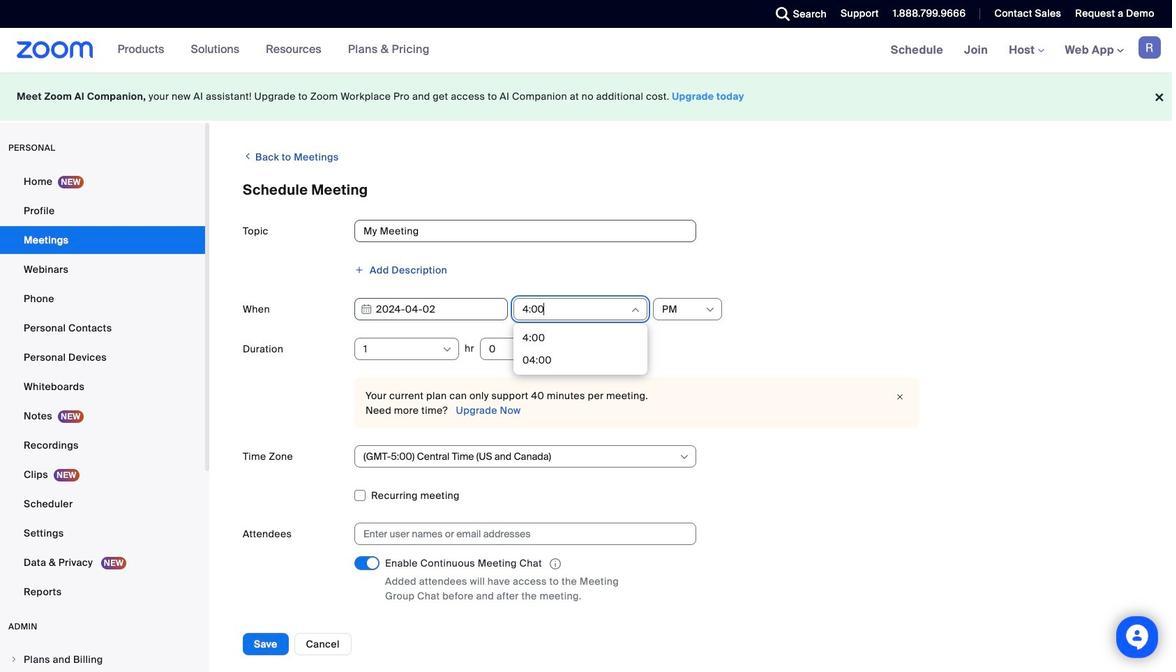 Task type: locate. For each thing, give the bounding box(es) containing it.
left image
[[243, 149, 253, 163]]

application
[[385, 556, 650, 572]]

menu item
[[0, 646, 205, 672]]

meetings navigation
[[880, 28, 1172, 73]]

option group
[[355, 621, 1139, 644]]

footer
[[0, 73, 1172, 121]]

profile picture image
[[1139, 36, 1161, 59]]

product information navigation
[[107, 28, 440, 73]]

banner
[[0, 28, 1172, 73]]

zoom logo image
[[17, 41, 93, 59]]

show options image
[[679, 452, 690, 463]]

show options image
[[705, 304, 716, 315]]

select start time text field
[[523, 299, 629, 320]]

list box
[[517, 327, 644, 371]]

hide options image
[[630, 304, 641, 315]]



Task type: vqa. For each thing, say whether or not it's contained in the screenshot.
PROFILE PICTURE
yes



Task type: describe. For each thing, give the bounding box(es) containing it.
personal menu menu
[[0, 167, 205, 607]]

learn more about enable continuous meeting chat image
[[546, 558, 565, 570]]

My Meeting text field
[[355, 220, 696, 242]]

select time zone text field
[[364, 446, 678, 467]]

right image
[[10, 655, 18, 664]]

Persistent Chat, enter email address,Enter user names or email addresses text field
[[364, 523, 675, 544]]

close image
[[892, 390, 909, 404]]

add image
[[355, 265, 364, 275]]



